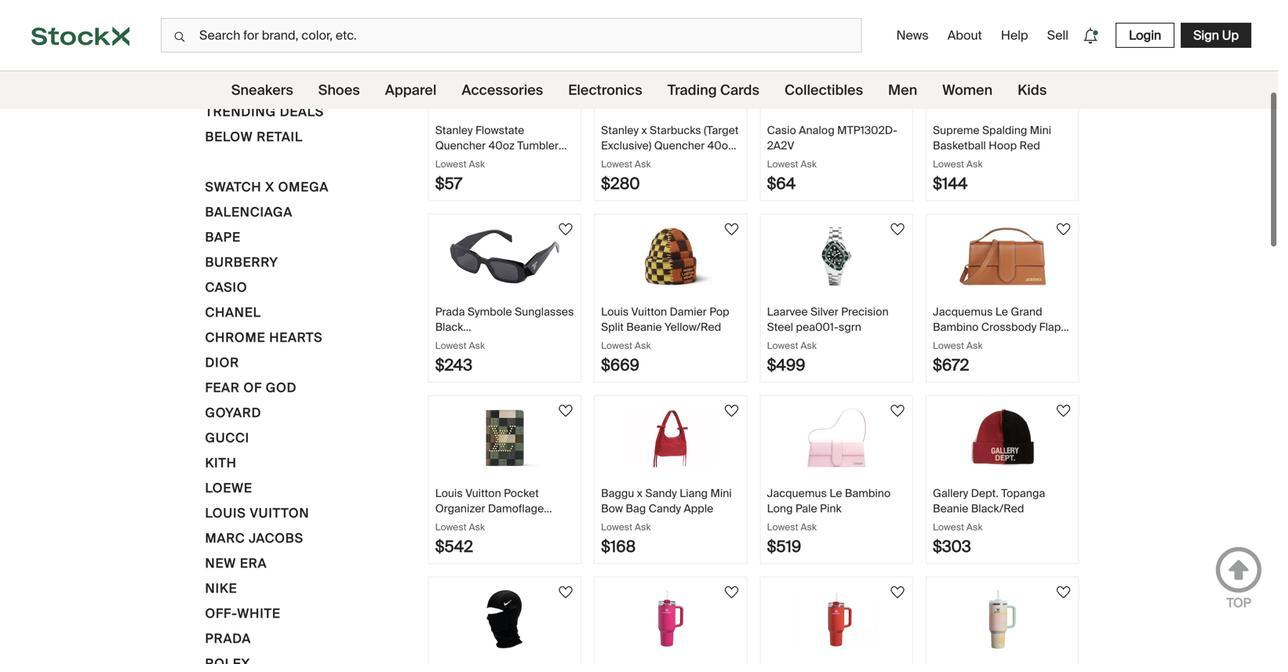 Task type: locate. For each thing, give the bounding box(es) containing it.
(2024)
[[706, 153, 738, 168]]

gucci
[[205, 430, 250, 447]]

vuitton for louis vuitton
[[250, 506, 310, 522]]

product category switcher element
[[0, 71, 1279, 109]]

$144
[[933, 174, 968, 194]]

casio
[[767, 123, 797, 138], [205, 279, 248, 296]]

0 horizontal spatial damier
[[528, 517, 565, 531]]

ask right arctic
[[469, 158, 485, 170]]

fear of god
[[205, 380, 297, 396]]

mini up apple
[[711, 487, 732, 501]]

stanley inside stanley x starbucks (target exclusive) quencher 40oz tumbler winter pink (2024)
[[601, 123, 639, 138]]

collectibles button
[[205, 27, 307, 52]]

1 horizontal spatial damier
[[670, 305, 707, 319]]

0 horizontal spatial tumbler
[[518, 138, 559, 153]]

prada symbole sunglasses black (spr17w_e1ab_f05s0_c_049) image
[[450, 227, 560, 286]]

2 stanley from the left
[[601, 123, 639, 138]]

1 horizontal spatial prada
[[435, 305, 465, 319]]

1 vertical spatial trading
[[668, 81, 717, 99]]

jacquemus up pale
[[767, 487, 827, 501]]

trading up starbucks
[[668, 81, 717, 99]]

louis inside button
[[205, 506, 246, 522]]

0 vertical spatial le
[[996, 305, 1009, 319]]

pale
[[796, 502, 818, 516]]

accessories down "collectibles" button
[[205, 53, 302, 70]]

lowest inside casio analog mtp1302d- 2a2v lowest ask $64
[[767, 158, 799, 170]]

1 horizontal spatial accessories
[[462, 81, 543, 99]]

vuitton inside louis vuitton pocket organizer damoflage green damoflage damier
[[466, 487, 501, 501]]

lowest
[[435, 158, 467, 170], [601, 158, 633, 170], [767, 158, 799, 170], [933, 158, 965, 170], [435, 340, 467, 352], [601, 340, 633, 352], [767, 340, 799, 352], [933, 340, 965, 352], [435, 522, 467, 534], [601, 522, 633, 534], [767, 522, 799, 534], [933, 522, 965, 534]]

0 vertical spatial tumbler
[[518, 138, 559, 153]]

0 horizontal spatial stanley
[[435, 123, 473, 138]]

x for baggu
[[637, 487, 643, 501]]

sandy
[[646, 487, 677, 501]]

lowest down steel
[[767, 340, 799, 352]]

1 vertical spatial cards
[[720, 81, 760, 99]]

swatch x omega button
[[205, 177, 329, 203]]

1 horizontal spatial stanley
[[601, 123, 639, 138]]

jacquemus inside 'jacquemus le grand bambino crossbody flap bag light brown'
[[933, 305, 993, 319]]

stanley inside stanley flowstate quencher 40oz tumbler arctic twist
[[435, 123, 473, 138]]

lowest inside 'lowest ask $672'
[[933, 340, 965, 352]]

0 vertical spatial bambino
[[933, 320, 979, 335]]

le down jacquemus le bambino long pale pink image at right bottom
[[830, 487, 843, 501]]

stanley x starbucks (target exclusive) quencher 40oz tumbler winter pink (2024) image
[[616, 46, 726, 104]]

1 horizontal spatial louis
[[435, 487, 463, 501]]

spalding
[[983, 123, 1028, 138]]

vuitton for louis vuitton damier pop split beanie yellow/red lowest ask $669
[[632, 305, 667, 319]]

tumbler down flowstate
[[518, 138, 559, 153]]

1 vertical spatial accessories
[[462, 81, 543, 99]]

1 horizontal spatial trading cards
[[668, 81, 760, 99]]

stockx logo link
[[0, 0, 161, 71]]

accessories up flowstate
[[462, 81, 543, 99]]

1 vertical spatial damier
[[528, 517, 565, 531]]

trending
[[205, 104, 276, 120]]

0 vertical spatial mini
[[1030, 123, 1052, 138]]

prada down off-
[[205, 631, 251, 648]]

follow image for $64
[[889, 38, 907, 57]]

casio inside casio analog mtp1302d- 2a2v lowest ask $64
[[767, 123, 797, 138]]

2 40oz from the left
[[708, 138, 734, 153]]

1 vertical spatial pink
[[820, 502, 842, 516]]

vuitton up organizer
[[466, 487, 501, 501]]

2a2v
[[767, 138, 795, 153]]

flowstate
[[476, 123, 525, 138]]

vuitton inside button
[[250, 506, 310, 522]]

lowest up the $280
[[601, 158, 633, 170]]

ask inside 'lowest ask $672'
[[967, 340, 983, 352]]

louis vuitton button
[[205, 504, 310, 529]]

new
[[205, 556, 236, 572]]

lowest down 2a2v
[[767, 158, 799, 170]]

sign
[[1194, 27, 1220, 44]]

lowest ask $542
[[435, 522, 485, 557]]

louis inside louis vuitton pocket organizer damoflage green damoflage damier
[[435, 487, 463, 501]]

0 horizontal spatial mini
[[711, 487, 732, 501]]

exclusive)
[[601, 138, 652, 153]]

men link
[[889, 71, 918, 109]]

cards up "collectibles" button
[[270, 3, 317, 20]]

trading inside trading cards button
[[205, 3, 267, 20]]

lowest down long
[[767, 522, 799, 534]]

2 vertical spatial vuitton
[[250, 506, 310, 522]]

0 horizontal spatial beanie
[[627, 320, 662, 335]]

trading cards up "collectibles" button
[[205, 3, 317, 20]]

jacquemus for brown
[[933, 305, 993, 319]]

0 horizontal spatial quencher
[[435, 138, 486, 153]]

below
[[205, 129, 253, 145]]

stanley for $57
[[435, 123, 473, 138]]

nike button
[[205, 579, 237, 604]]

trending deals
[[205, 104, 324, 120]]

lowest up $303
[[933, 522, 965, 534]]

accessories inside product category switcher element
[[462, 81, 543, 99]]

0 vertical spatial trading
[[205, 3, 267, 20]]

1 horizontal spatial bambino
[[933, 320, 979, 335]]

casio for casio analog mtp1302d- 2a2v lowest ask $64
[[767, 123, 797, 138]]

1 horizontal spatial le
[[996, 305, 1009, 319]]

dior
[[205, 355, 239, 371]]

pink right pale
[[820, 502, 842, 516]]

1 vertical spatial damoflage
[[470, 517, 526, 531]]

casio up chanel
[[205, 279, 248, 296]]

casio analog mtp1302d- 2a2v lowest ask $64
[[767, 123, 898, 194]]

1 vertical spatial x
[[637, 487, 643, 501]]

1 vertical spatial jacquemus
[[767, 487, 827, 501]]

1 40oz from the left
[[489, 138, 515, 153]]

0 horizontal spatial casio
[[205, 279, 248, 296]]

le inside 'jacquemus le grand bambino crossbody flap bag light brown'
[[996, 305, 1009, 319]]

ask inside lowest ask $542
[[469, 522, 485, 534]]

help
[[1001, 27, 1029, 44]]

1 vertical spatial louis
[[435, 487, 463, 501]]

accessories button
[[205, 52, 302, 77]]

0 horizontal spatial prada
[[205, 631, 251, 648]]

lowest ask $280
[[601, 158, 651, 194]]

follow image
[[889, 38, 907, 57], [557, 220, 575, 239], [889, 220, 907, 239], [557, 402, 575, 421], [723, 402, 741, 421], [889, 402, 907, 421], [1055, 402, 1073, 421], [889, 584, 907, 602]]

bag up $672
[[933, 335, 954, 350]]

40oz inside stanley flowstate quencher 40oz tumbler arctic twist
[[489, 138, 515, 153]]

0 horizontal spatial bag
[[626, 502, 646, 516]]

ask up $669
[[635, 340, 651, 352]]

louis inside louis vuitton damier pop split beanie yellow/red lowest ask $669
[[601, 305, 629, 319]]

bag down the baggu
[[626, 502, 646, 516]]

1 horizontal spatial bag
[[933, 335, 954, 350]]

lowest up $144 at the right
[[933, 158, 965, 170]]

0 horizontal spatial collectibles
[[205, 28, 307, 45]]

quencher inside stanley flowstate quencher 40oz tumbler arctic twist
[[435, 138, 486, 153]]

kith
[[205, 455, 237, 472]]

0 horizontal spatial trading cards
[[205, 3, 317, 20]]

2 horizontal spatial louis
[[601, 305, 629, 319]]

follow image
[[557, 38, 575, 57], [723, 38, 741, 57], [1055, 38, 1073, 57], [723, 220, 741, 239], [1055, 220, 1073, 239], [557, 584, 575, 602], [723, 584, 741, 602], [1055, 584, 1073, 602]]

goyard button
[[205, 403, 262, 429]]

0 vertical spatial damier
[[670, 305, 707, 319]]

collectibles up analog
[[785, 81, 863, 99]]

damoflage
[[488, 502, 544, 516], [470, 517, 526, 531]]

lowest inside laarvee silver precision steel pea001-sgrn lowest ask $499
[[767, 340, 799, 352]]

0 vertical spatial collectibles
[[205, 28, 307, 45]]

mini up "red"
[[1030, 123, 1052, 138]]

0 vertical spatial beanie
[[627, 320, 662, 335]]

starbucks
[[650, 123, 702, 138]]

2 vertical spatial louis
[[205, 506, 246, 522]]

$168
[[601, 537, 636, 557]]

casio button
[[205, 278, 248, 303]]

symbole
[[468, 305, 512, 319]]

trading up "collectibles" button
[[205, 3, 267, 20]]

flap
[[1040, 320, 1061, 335]]

ask down black/red
[[967, 522, 983, 534]]

damier down pocket
[[528, 517, 565, 531]]

2 quencher from the left
[[654, 138, 705, 153]]

1 vertical spatial beanie
[[933, 502, 969, 516]]

bape
[[205, 229, 241, 246]]

ask down pale
[[801, 522, 817, 534]]

0 vertical spatial damoflage
[[488, 502, 544, 516]]

louis for louis vuitton pocket organizer damoflage green damoflage damier
[[435, 487, 463, 501]]

damier up the "yellow/red"
[[670, 305, 707, 319]]

le inside jacquemus le bambino long pale pink lowest ask $519
[[830, 487, 843, 501]]

prada up black
[[435, 305, 465, 319]]

1 vertical spatial vuitton
[[466, 487, 501, 501]]

1 stanley from the left
[[435, 123, 473, 138]]

baggu
[[601, 487, 635, 501]]

stanley up arctic
[[435, 123, 473, 138]]

sign up button
[[1181, 23, 1252, 48]]

1 horizontal spatial mini
[[1030, 123, 1052, 138]]

0 horizontal spatial le
[[830, 487, 843, 501]]

$57
[[435, 174, 462, 194]]

0 vertical spatial casio
[[767, 123, 797, 138]]

tumbler down exclusive)
[[601, 153, 643, 168]]

1 horizontal spatial beanie
[[933, 502, 969, 516]]

le for brown
[[996, 305, 1009, 319]]

1 vertical spatial le
[[830, 487, 843, 501]]

pink left (2024)
[[681, 153, 703, 168]]

vuitton inside louis vuitton damier pop split beanie yellow/red lowest ask $669
[[632, 305, 667, 319]]

1 horizontal spatial jacquemus
[[933, 305, 993, 319]]

ask inside gallery dept. topanga beanie black/red lowest ask $303
[[967, 522, 983, 534]]

0 horizontal spatial cards
[[270, 3, 317, 20]]

loewe
[[205, 480, 253, 497]]

ask down exclusive)
[[635, 158, 651, 170]]

follow image for supreme spalding mini basketball hoop red image at the top right
[[1055, 38, 1073, 57]]

1 horizontal spatial cards
[[720, 81, 760, 99]]

mini inside supreme spalding mini basketball hoop red lowest ask $144
[[1030, 123, 1052, 138]]

fear of god button
[[205, 378, 297, 403]]

gallery
[[933, 487, 969, 501]]

ask down organizer
[[469, 522, 485, 534]]

vuitton up the "yellow/red"
[[632, 305, 667, 319]]

0 horizontal spatial 40oz
[[489, 138, 515, 153]]

collectibles
[[205, 28, 307, 45], [785, 81, 863, 99]]

1 horizontal spatial vuitton
[[466, 487, 501, 501]]

new era button
[[205, 554, 267, 579]]

prada inside prada symbole sunglasses black (spr17w_e1ab_f05s0_c_0 49)
[[435, 305, 465, 319]]

ask inside 'lowest ask $243'
[[469, 340, 485, 352]]

lowest down black
[[435, 340, 467, 352]]

quencher down starbucks
[[654, 138, 705, 153]]

1 horizontal spatial casio
[[767, 123, 797, 138]]

1 horizontal spatial tumbler
[[601, 153, 643, 168]]

follow image for $499
[[889, 220, 907, 239]]

accessories
[[205, 53, 302, 70], [462, 81, 543, 99]]

follow image for nike pro therma-fit hyperwarm hood black/white image
[[557, 584, 575, 602]]

quencher
[[435, 138, 486, 153], [654, 138, 705, 153]]

1 horizontal spatial pink
[[820, 502, 842, 516]]

bambino down jacquemus le bambino long pale pink image at right bottom
[[845, 487, 891, 501]]

$519
[[767, 537, 802, 557]]

collectibles down trading cards button
[[205, 28, 307, 45]]

marc jacobs
[[205, 531, 304, 547]]

apple
[[684, 502, 714, 516]]

0 vertical spatial cards
[[270, 3, 317, 20]]

le up crossbody
[[996, 305, 1009, 319]]

0 vertical spatial jacquemus
[[933, 305, 993, 319]]

trading cards up (target
[[668, 81, 760, 99]]

40oz down (target
[[708, 138, 734, 153]]

0 vertical spatial accessories
[[205, 53, 302, 70]]

lowest up $672
[[933, 340, 965, 352]]

x inside baggu x sandy liang mini bow bag candy apple lowest ask $168
[[637, 487, 643, 501]]

bambino
[[933, 320, 979, 335], [845, 487, 891, 501]]

0 horizontal spatial pink
[[681, 153, 703, 168]]

0 horizontal spatial vuitton
[[250, 506, 310, 522]]

trading cards button
[[205, 2, 317, 27]]

bag inside baggu x sandy liang mini bow bag candy apple lowest ask $168
[[626, 502, 646, 516]]

0 horizontal spatial bambino
[[845, 487, 891, 501]]

0 vertical spatial x
[[642, 123, 647, 138]]

jacquemus inside jacquemus le bambino long pale pink lowest ask $519
[[767, 487, 827, 501]]

bambino up "light"
[[933, 320, 979, 335]]

le for $519
[[830, 487, 843, 501]]

ask down 'pea001-'
[[801, 340, 817, 352]]

beanie right split
[[627, 320, 662, 335]]

laarvee silver precision steel pea001-sgrn image
[[782, 227, 892, 286]]

ask down basketball
[[967, 158, 983, 170]]

lowest up $542
[[435, 522, 467, 534]]

marc jacobs button
[[205, 529, 304, 554]]

gallery dept. topanga beanie black/red lowest ask $303
[[933, 487, 1046, 557]]

1 vertical spatial mini
[[711, 487, 732, 501]]

quencher up arctic
[[435, 138, 486, 153]]

swatch
[[205, 179, 262, 195]]

1 vertical spatial casio
[[205, 279, 248, 296]]

x up exclusive)
[[642, 123, 647, 138]]

balenciaga
[[205, 204, 293, 221]]

1 horizontal spatial collectibles
[[785, 81, 863, 99]]

1 horizontal spatial 40oz
[[708, 138, 734, 153]]

off-white button
[[205, 604, 281, 630]]

1 horizontal spatial trading
[[668, 81, 717, 99]]

ask left the brown
[[967, 340, 983, 352]]

louis vuitton
[[205, 506, 310, 522]]

jacquemus up "light"
[[933, 305, 993, 319]]

le
[[996, 305, 1009, 319], [830, 487, 843, 501]]

chrome hearts button
[[205, 328, 323, 353]]

0 vertical spatial prada
[[435, 305, 465, 319]]

casio analog mtp1302d-2a2v image
[[782, 46, 892, 104]]

0 horizontal spatial trading
[[205, 3, 267, 20]]

1 vertical spatial tumbler
[[601, 153, 643, 168]]

2 horizontal spatial vuitton
[[632, 305, 667, 319]]

beanie down "gallery"
[[933, 502, 969, 516]]

bag inside 'jacquemus le grand bambino crossbody flap bag light brown'
[[933, 335, 954, 350]]

damier inside louis vuitton pocket organizer damoflage green damoflage damier
[[528, 517, 565, 531]]

ask down candy
[[635, 522, 651, 534]]

casio up 2a2v
[[767, 123, 797, 138]]

1 vertical spatial bambino
[[845, 487, 891, 501]]

tumbler inside stanley flowstate quencher 40oz tumbler arctic twist
[[518, 138, 559, 153]]

x left sandy
[[637, 487, 643, 501]]

louis up split
[[601, 305, 629, 319]]

louis up organizer
[[435, 487, 463, 501]]

lowest down split
[[601, 340, 633, 352]]

1 vertical spatial collectibles
[[785, 81, 863, 99]]

vuitton for louis vuitton pocket organizer damoflage green damoflage damier
[[466, 487, 501, 501]]

louis for louis vuitton damier pop split beanie yellow/red lowest ask $669
[[601, 305, 629, 319]]

40oz down flowstate
[[489, 138, 515, 153]]

lowest inside louis vuitton damier pop split beanie yellow/red lowest ask $669
[[601, 340, 633, 352]]

1 quencher from the left
[[435, 138, 486, 153]]

louis down the loewe button
[[205, 506, 246, 522]]

lowest down bow
[[601, 522, 633, 534]]

follow image for louis vuitton damier pop split beanie yellow/red image
[[723, 220, 741, 239]]

1 vertical spatial prada
[[205, 631, 251, 648]]

x inside stanley x starbucks (target exclusive) quencher 40oz tumbler winter pink (2024)
[[642, 123, 647, 138]]

lowest up $57 at left top
[[435, 158, 467, 170]]

women link
[[943, 71, 993, 109]]

0 vertical spatial pink
[[681, 153, 703, 168]]

0 vertical spatial louis
[[601, 305, 629, 319]]

beanie
[[627, 320, 662, 335], [933, 502, 969, 516]]

ask down analog
[[801, 158, 817, 170]]

1 horizontal spatial quencher
[[654, 138, 705, 153]]

vuitton up jacobs at left bottom
[[250, 506, 310, 522]]

stanley up exclusive)
[[601, 123, 639, 138]]

0 vertical spatial vuitton
[[632, 305, 667, 319]]

ask up $243 on the left bottom
[[469, 340, 485, 352]]

back to top image
[[1216, 547, 1263, 594]]

0 horizontal spatial jacquemus
[[767, 487, 827, 501]]

omega
[[278, 179, 329, 195]]

pocket
[[504, 487, 539, 501]]

stanley the clean slate flowstate quencher 40oz tumbler warm serene brushstroke image
[[948, 591, 1058, 650]]

collectibles inside product category switcher element
[[785, 81, 863, 99]]

bape button
[[205, 228, 241, 253]]

cards up (target
[[720, 81, 760, 99]]

0 vertical spatial bag
[[933, 335, 954, 350]]

1 vertical spatial trading cards
[[668, 81, 760, 99]]

louis for louis vuitton
[[205, 506, 246, 522]]

0 horizontal spatial louis
[[205, 506, 246, 522]]

follow image for $542
[[557, 402, 575, 421]]

trading
[[205, 3, 267, 20], [668, 81, 717, 99]]

1 vertical spatial bag
[[626, 502, 646, 516]]

follow image for jacquemus le grand bambino crossbody flap bag light brown image
[[1055, 220, 1073, 239]]

pop
[[710, 305, 730, 319]]



Task type: describe. For each thing, give the bounding box(es) containing it.
help link
[[995, 21, 1035, 50]]

ask inside louis vuitton damier pop split beanie yellow/red lowest ask $669
[[635, 340, 651, 352]]

silver
[[811, 305, 839, 319]]

sneakers link
[[231, 71, 293, 109]]

bag for candy
[[626, 502, 646, 516]]

$499
[[767, 356, 806, 376]]

supreme spalding mini basketball hoop red image
[[948, 46, 1058, 104]]

jacquemus le grand bambino crossbody flap bag light brown image
[[948, 227, 1058, 286]]

damier inside louis vuitton damier pop split beanie yellow/red lowest ask $669
[[670, 305, 707, 319]]

pink inside stanley x starbucks (target exclusive) quencher 40oz tumbler winter pink (2024)
[[681, 153, 703, 168]]

yellow/red
[[665, 320, 722, 335]]

supreme
[[933, 123, 980, 138]]

$64
[[767, 174, 796, 194]]

retail
[[257, 129, 303, 145]]

hearts
[[269, 330, 323, 346]]

lowest inside gallery dept. topanga beanie black/red lowest ask $303
[[933, 522, 965, 534]]

lowest inside jacquemus le bambino long pale pink lowest ask $519
[[767, 522, 799, 534]]

liang
[[680, 487, 708, 501]]

god
[[266, 380, 297, 396]]

follow image for stanley x starbucks (target exclusive) quencher 40oz tumbler winter pink (2024) image
[[723, 38, 741, 57]]

off-
[[205, 606, 237, 622]]

men
[[889, 81, 918, 99]]

sell
[[1048, 27, 1069, 44]]

balenciaga button
[[205, 203, 293, 228]]

basketball
[[933, 138, 987, 153]]

bambino inside 'jacquemus le grand bambino crossbody flap bag light brown'
[[933, 320, 979, 335]]

burberry
[[205, 254, 278, 271]]

supreme spalding mini basketball hoop red lowest ask $144
[[933, 123, 1052, 194]]

x for stanley
[[642, 123, 647, 138]]

cards inside button
[[270, 3, 317, 20]]

stanley x starbucks (target exclusive) quencher 40oz tumbler winter pink (2024)
[[601, 123, 739, 168]]

$669
[[601, 356, 640, 376]]

burberry button
[[205, 253, 278, 278]]

login
[[1129, 27, 1162, 44]]

steel
[[767, 320, 794, 335]]

beanie inside louis vuitton damier pop split beanie yellow/red lowest ask $669
[[627, 320, 662, 335]]

kith button
[[205, 454, 237, 479]]

electronics link
[[569, 71, 643, 109]]

light
[[956, 335, 982, 350]]

marc
[[205, 531, 245, 547]]

follow image for $243
[[557, 220, 575, 239]]

trending deals button
[[205, 102, 324, 127]]

lowest inside supreme spalding mini basketball hoop red lowest ask $144
[[933, 158, 965, 170]]

pea001-
[[796, 320, 839, 335]]

follow image for $303
[[1055, 402, 1073, 421]]

top
[[1227, 595, 1252, 612]]

cards inside product category switcher element
[[720, 81, 760, 99]]

stanley flowstate quencher 40oz (target valentine's day exclusive) tumbler cosmo pink image
[[616, 591, 726, 650]]

ask inside laarvee silver precision steel pea001-sgrn lowest ask $499
[[801, 340, 817, 352]]

notification unread icon image
[[1080, 25, 1102, 47]]

mtp1302d-
[[838, 123, 898, 138]]

jacquemus le bambino long pale pink image
[[782, 409, 892, 468]]

louis vuitton pocket organizer damoflage green damoflage damier
[[435, 487, 565, 531]]

candy
[[649, 502, 681, 516]]

stanley for $280
[[601, 123, 639, 138]]

baggu x sandy liang mini bow bag candy apple image
[[616, 409, 726, 468]]

deals
[[280, 104, 324, 120]]

kids link
[[1018, 71, 1047, 109]]

baggu x sandy liang mini bow bag candy apple lowest ask $168
[[601, 487, 732, 557]]

lowest ask $57
[[435, 158, 485, 194]]

green
[[435, 517, 467, 531]]

$280
[[601, 174, 640, 194]]

Search... search field
[[161, 18, 862, 53]]

casio for casio
[[205, 279, 248, 296]]

ask inside the lowest ask $57
[[469, 158, 485, 170]]

gallery dept. topanga beanie black/red image
[[948, 409, 1058, 468]]

arctic
[[435, 153, 465, 168]]

pink inside jacquemus le bambino long pale pink lowest ask $519
[[820, 502, 842, 516]]

tumbler inside stanley x starbucks (target exclusive) quencher 40oz tumbler winter pink (2024)
[[601, 153, 643, 168]]

louis vuitton damier pop split beanie yellow/red image
[[616, 227, 726, 286]]

trading inside trading cards link
[[668, 81, 717, 99]]

lowest inside lowest ask $280
[[601, 158, 633, 170]]

trading cards link
[[668, 71, 760, 109]]

laarvee silver precision steel pea001-sgrn lowest ask $499
[[767, 305, 889, 376]]

lowest inside 'lowest ask $243'
[[435, 340, 467, 352]]

stockx logo image
[[31, 26, 130, 46]]

split
[[601, 320, 624, 335]]

40oz inside stanley x starbucks (target exclusive) quencher 40oz tumbler winter pink (2024)
[[708, 138, 734, 153]]

prada for prada
[[205, 631, 251, 648]]

lowest inside the lowest ask $57
[[435, 158, 467, 170]]

of
[[244, 380, 262, 396]]

women
[[943, 81, 993, 99]]

below retail
[[205, 129, 303, 145]]

stanley flowstate quencher 40oz (target valentine's day exclusive) tumbler target red image
[[782, 591, 892, 650]]

crossbody
[[982, 320, 1037, 335]]

chanel button
[[205, 303, 261, 328]]

black
[[435, 320, 463, 335]]

x
[[266, 179, 275, 195]]

bag for light
[[933, 335, 954, 350]]

lowest inside baggu x sandy liang mini bow bag candy apple lowest ask $168
[[601, 522, 633, 534]]

ask inside casio analog mtp1302d- 2a2v lowest ask $64
[[801, 158, 817, 170]]

grand
[[1011, 305, 1043, 319]]

sign up
[[1194, 27, 1239, 44]]

jacquemus for $519
[[767, 487, 827, 501]]

chrome
[[205, 330, 266, 346]]

twist
[[468, 153, 494, 168]]

mini inside baggu x sandy liang mini bow bag candy apple lowest ask $168
[[711, 487, 732, 501]]

nike pro therma-fit hyperwarm hood black/white image
[[450, 591, 560, 650]]

bow
[[601, 502, 623, 516]]

quencher inside stanley x starbucks (target exclusive) quencher 40oz tumbler winter pink (2024)
[[654, 138, 705, 153]]

beanie inside gallery dept. topanga beanie black/red lowest ask $303
[[933, 502, 969, 516]]

red
[[1020, 138, 1041, 153]]

prada button
[[205, 630, 251, 655]]

$303
[[933, 537, 972, 557]]

ask inside lowest ask $280
[[635, 158, 651, 170]]

loewe button
[[205, 479, 253, 504]]

follow image for stanley flowstate quencher 40oz tumbler arctic twist "image"
[[557, 38, 575, 57]]

about
[[948, 27, 983, 44]]

louis vuitton pocket organizer damoflage green damoflage damier image
[[450, 409, 560, 468]]

ask inside baggu x sandy liang mini bow bag candy apple lowest ask $168
[[635, 522, 651, 534]]

jacquemus le grand bambino crossbody flap bag light brown
[[933, 305, 1061, 350]]

ask inside jacquemus le bambino long pale pink lowest ask $519
[[801, 522, 817, 534]]

stanley flowstate quencher 40oz tumbler arctic twist image
[[450, 46, 560, 104]]

bambino inside jacquemus le bambino long pale pink lowest ask $519
[[845, 487, 891, 501]]

about link
[[942, 21, 989, 50]]

below retail button
[[205, 127, 303, 152]]

apparel link
[[385, 71, 437, 109]]

analog
[[799, 123, 835, 138]]

follow image for $519
[[889, 402, 907, 421]]

trading cards inside product category switcher element
[[668, 81, 760, 99]]

$243
[[435, 356, 473, 376]]

sneakers
[[231, 81, 293, 99]]

ask inside supreme spalding mini basketball hoop red lowest ask $144
[[967, 158, 983, 170]]

$542
[[435, 537, 473, 557]]

0 horizontal spatial accessories
[[205, 53, 302, 70]]

organizer
[[435, 502, 486, 516]]

sell link
[[1041, 21, 1075, 50]]

lowest ask $672
[[933, 340, 983, 376]]

shoes
[[318, 81, 360, 99]]

0 vertical spatial trading cards
[[205, 3, 317, 20]]

lowest inside lowest ask $542
[[435, 522, 467, 534]]

prada for prada symbole sunglasses black (spr17w_e1ab_f05s0_c_0 49)
[[435, 305, 465, 319]]

era
[[240, 556, 267, 572]]

gucci button
[[205, 429, 250, 454]]

louis vuitton damier pop split beanie yellow/red lowest ask $669
[[601, 305, 730, 376]]

hoop
[[989, 138, 1017, 153]]

nike
[[205, 581, 237, 597]]

(target
[[704, 123, 739, 138]]

follow image for $168
[[723, 402, 741, 421]]



Task type: vqa. For each thing, say whether or not it's contained in the screenshot.
LEGO Technic Bugatti Chiron Set 42083
no



